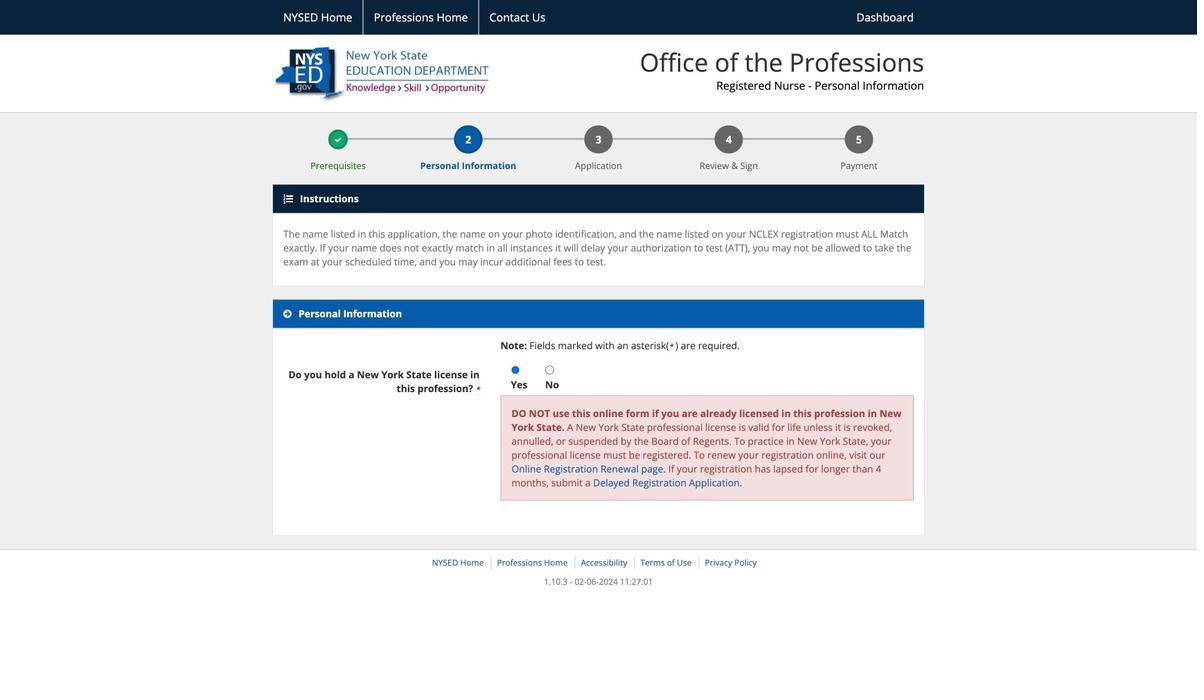 Task type: locate. For each thing, give the bounding box(es) containing it.
None radio
[[511, 366, 520, 375]]

list ol image
[[283, 194, 293, 204]]

arrow circle right image
[[283, 309, 292, 319]]

None radio
[[546, 366, 555, 375]]



Task type: vqa. For each thing, say whether or not it's contained in the screenshot.
check image
yes



Task type: describe. For each thing, give the bounding box(es) containing it.
check image
[[335, 137, 342, 144]]



